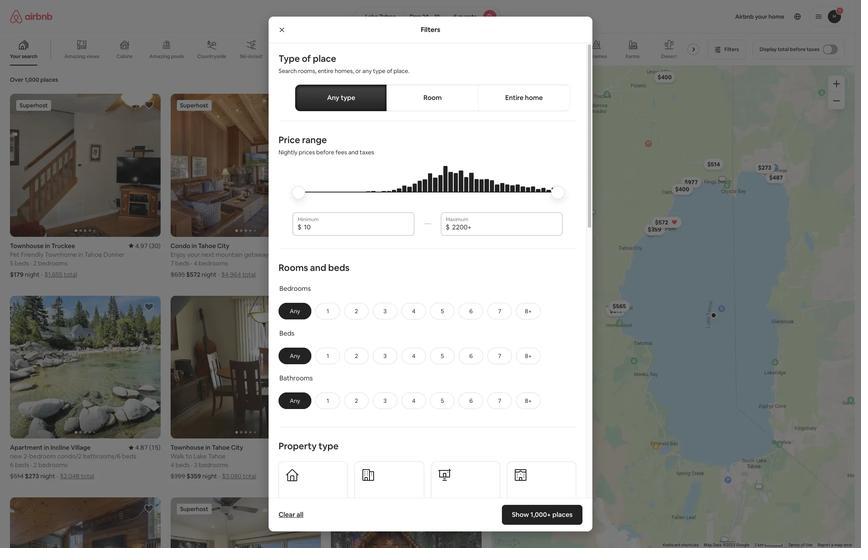 Task type: vqa. For each thing, say whether or not it's contained in the screenshot.
$359 BUTTON
yes



Task type: describe. For each thing, give the bounding box(es) containing it.
7 inside 7 beds · 4 bedrooms $635 $572 night · $4,964 total
[[171, 259, 174, 267]]

prices
[[299, 149, 315, 156]]

3 button for beds
[[373, 348, 397, 365]]

· inside 7 beds · $400 night
[[352, 259, 353, 267]]

$179
[[10, 271, 23, 278]]

ski-in/out
[[240, 53, 263, 60]]

6 button for beds
[[459, 348, 483, 365]]

none search field containing lake tahoe
[[355, 7, 500, 27]]

$977
[[685, 179, 698, 186]]

any element for beds
[[287, 353, 303, 360]]

dec 24 – 31
[[410, 13, 440, 20]]

any button for beds
[[279, 348, 312, 365]]

pet
[[10, 251, 20, 259]]

beds inside 7 beds · 4 bedrooms $635 $572 night · $4,964 total
[[175, 259, 190, 267]]

remove from wishlist: condo in tahoe city image
[[305, 100, 315, 110]]

village
[[71, 444, 91, 452]]

room button
[[387, 85, 479, 111]]

townhouse for friendly
[[10, 242, 44, 250]]

in for condo in tahoe city
[[192, 242, 197, 250]]

walk
[[171, 453, 185, 461]]

4.53 (34)
[[456, 242, 482, 250]]

desert
[[661, 53, 678, 60]]

a
[[831, 543, 834, 548]]

· left $4,964
[[218, 271, 220, 278]]

beds inside townhouse in tahoe city walk to lake tahoe 4 beds · 3 bedrooms $399 $359 night · $3,080 total
[[176, 461, 190, 469]]

2 button for bathrooms
[[344, 393, 369, 409]]

lakefront
[[313, 53, 336, 60]]

over
[[10, 76, 23, 83]]

2 inside apartment in incline village new 2-bedroom condo/2 bathrooms/6 beds 6 beds · 2 bedrooms $514 $273 night · $2,048 total
[[33, 461, 37, 469]]

cabins
[[116, 53, 132, 60]]

dec 24 – 31 button
[[403, 7, 447, 27]]

km
[[758, 543, 764, 548]]

range
[[302, 134, 327, 146]]

display total before taxes button
[[753, 39, 845, 59]]

4.97 (30)
[[135, 242, 161, 250]]

8+ element for beds
[[525, 353, 532, 360]]

lake tahoe button
[[355, 7, 403, 27]]

group containing amazing views
[[0, 33, 703, 66]]

1 for bedrooms
[[327, 308, 329, 315]]

7 button for bathrooms
[[488, 393, 512, 409]]

of for type
[[302, 53, 311, 64]]

rooms,
[[298, 67, 317, 75]]

6 guests
[[454, 13, 477, 20]]

bedrooms inside townhouse in truckee pet friendly townhome in tahoe donner 5 beds · 2 bedrooms $179 night · $1,655 total
[[38, 259, 68, 267]]

amazing for amazing pools
[[149, 53, 170, 60]]

lake inside townhouse in tahoe city walk to lake tahoe 4 beds · 3 bedrooms $399 $359 night · $3,080 total
[[194, 453, 207, 461]]

beds inside 7 beds · $400 night
[[336, 259, 350, 267]]

$4,964 total button
[[221, 271, 256, 278]]

entire
[[505, 93, 524, 102]]

3 button for bathrooms
[[373, 393, 397, 409]]

$487
[[769, 174, 783, 181]]

0 vertical spatial $400 button
[[654, 71, 676, 83]]

type inside type of place search rooms, entire homes, or any type of place.
[[373, 67, 386, 75]]

report a map error
[[818, 543, 853, 548]]

carnelian
[[356, 242, 384, 250]]

(93)
[[310, 444, 321, 452]]

31
[[434, 13, 440, 20]]

tab list inside filters dialog
[[295, 85, 570, 111]]

5 button for bedrooms
[[430, 303, 455, 320]]

2-
[[23, 453, 29, 461]]

views
[[86, 53, 100, 60]]

lake inside button
[[365, 13, 378, 20]]

$572 button
[[651, 217, 682, 228]]

beds inside townhouse in truckee pet friendly townhome in tahoe donner 5 beds · 2 bedrooms $179 night · $1,655 total
[[15, 259, 29, 267]]

5 for beds
[[441, 353, 444, 360]]

5 for bedrooms
[[441, 308, 444, 315]]

$400 inside 'button'
[[675, 186, 689, 193]]

6 button for bathrooms
[[459, 393, 483, 409]]

profile element
[[510, 0, 845, 33]]

townhouse in truckee pet friendly townhome in tahoe donner 5 beds · 2 bedrooms $179 night · $1,655 total
[[10, 242, 125, 278]]

keyboard shortcuts
[[663, 543, 699, 548]]

rooms
[[279, 262, 308, 274]]

cabin
[[331, 242, 348, 250]]

city for condo in tahoe city
[[217, 242, 229, 250]]

countryside
[[197, 53, 226, 60]]

search
[[22, 53, 37, 60]]

$600 button
[[657, 216, 679, 228]]

apartment
[[10, 444, 43, 452]]

$811
[[610, 307, 622, 314]]

map
[[704, 543, 712, 548]]

total inside button
[[778, 46, 789, 53]]

$565 button
[[609, 300, 630, 312]]

use
[[806, 543, 813, 548]]

$977 button
[[681, 176, 702, 188]]

beds
[[280, 329, 295, 338]]

google image
[[494, 538, 521, 549]]

7 button for beds
[[488, 348, 512, 365]]

1 $ text field from the left
[[304, 223, 409, 232]]

type for property type
[[319, 441, 339, 452]]

5 inside townhouse in truckee pet friendly townhome in tahoe donner 5 beds · 2 bedrooms $179 night · $1,655 total
[[10, 259, 13, 267]]

4.7
[[300, 444, 308, 452]]

type of place search rooms, entire homes, or any type of place.
[[279, 53, 410, 75]]

4.95
[[296, 242, 308, 250]]

amazing views
[[64, 53, 100, 60]]

8+ button for beds
[[516, 348, 541, 365]]

· down bedroom
[[31, 461, 32, 469]]

$514 inside apartment in incline village new 2-bedroom condo/2 bathrooms/6 beds 6 beds · 2 bedrooms $514 $273 night · $2,048 total
[[10, 473, 24, 481]]

filters
[[421, 25, 440, 34]]

8+ for beds
[[525, 353, 532, 360]]

(30)
[[149, 242, 161, 250]]

$1,655 total button
[[44, 271, 77, 278]]

7 for bathrooms
[[498, 397, 501, 405]]

4 for bathrooms
[[412, 397, 416, 405]]

4.53 out of 5 average rating,  34 reviews image
[[450, 242, 482, 250]]

tahoe inside townhouse in truckee pet friendly townhome in tahoe donner 5 beds · 2 bedrooms $179 night · $1,655 total
[[85, 251, 102, 259]]

a-
[[585, 53, 591, 60]]

bathrooms/6
[[83, 453, 121, 461]]

over 1,000 places
[[10, 76, 58, 83]]

24
[[422, 13, 429, 20]]

$3,737
[[367, 473, 386, 481]]

taxes inside the price range nightly prices before fees and taxes
[[360, 149, 374, 156]]

–
[[430, 13, 433, 20]]

city for townhouse in tahoe city walk to lake tahoe 4 beds · 3 bedrooms $399 $359 night · $3,080 total
[[231, 444, 243, 452]]

any button for bathrooms
[[279, 393, 312, 409]]

8+ element for bedrooms
[[525, 308, 532, 315]]

3 beds
[[331, 461, 350, 469]]

to
[[186, 453, 192, 461]]

home in truckee
[[331, 444, 380, 452]]

display total before taxes
[[760, 46, 820, 53]]

taxes inside button
[[807, 46, 820, 53]]

condo
[[171, 242, 190, 250]]

truckee for townhouse
[[51, 242, 75, 250]]

7 for bedrooms
[[498, 308, 501, 315]]

· left $3,080
[[219, 473, 220, 481]]

$572 inside button
[[655, 219, 668, 226]]

ski-
[[240, 53, 248, 60]]

night inside townhouse in truckee pet friendly townhome in tahoe donner 5 beds · 2 bedrooms $179 night · $1,655 total
[[25, 271, 40, 278]]

show 1,000+ places link
[[502, 505, 583, 525]]

4.95 out of 5 average rating,  22 reviews image
[[289, 242, 321, 250]]

bathrooms
[[280, 374, 313, 383]]

6 for bedrooms
[[470, 308, 473, 315]]

shortcuts
[[681, 543, 699, 548]]

$572 inside 7 beds · 4 bedrooms $635 $572 night · $4,964 total
[[186, 271, 200, 278]]

lake tahoe
[[365, 13, 396, 20]]

add to wishlist: townhouse in truckee image
[[144, 100, 154, 110]]

4.53
[[456, 242, 469, 250]]

6 for beds
[[470, 353, 473, 360]]

$273 inside button
[[758, 164, 771, 171]]

5 for bathrooms
[[441, 397, 444, 405]]

place.
[[394, 67, 410, 75]]

4.95 (22)
[[296, 242, 321, 250]]

5 button for beds
[[430, 348, 455, 365]]

$565
[[613, 302, 626, 310]]

entire home button
[[478, 85, 570, 111]]

$359 button
[[644, 224, 665, 235]]

4.97
[[135, 242, 148, 250]]

any
[[362, 67, 372, 75]]

any inside tab list
[[327, 93, 339, 102]]



Task type: locate. For each thing, give the bounding box(es) containing it.
home
[[525, 93, 543, 102]]

0 vertical spatial 4 button
[[402, 303, 426, 320]]

$273
[[758, 164, 771, 171], [25, 473, 39, 481]]

2 vertical spatial type
[[319, 441, 339, 452]]

2 vertical spatial 6 button
[[459, 393, 483, 409]]

total right display
[[778, 46, 789, 53]]

1 1 button from the top
[[316, 303, 340, 320]]

$ text field
[[304, 223, 409, 232], [452, 223, 558, 232]]

1 any element from the top
[[287, 308, 303, 315]]

of left place.
[[387, 67, 392, 75]]

1,000
[[25, 76, 39, 83]]

4.7 out of 5 average rating,  93 reviews image
[[293, 444, 321, 452]]

terms of use link
[[788, 543, 813, 548]]

error
[[844, 543, 853, 548]]

6 button
[[459, 303, 483, 320], [459, 348, 483, 365], [459, 393, 483, 409]]

2 km button
[[752, 543, 786, 549]]

6 inside apartment in incline village new 2-bedroom condo/2 bathrooms/6 beds 6 beds · 2 bedrooms $514 $273 night · $2,048 total
[[10, 461, 14, 469]]

2 vertical spatial any element
[[287, 397, 303, 405]]

most stays cost more than $550 per night. image
[[299, 166, 556, 216]]

friendly
[[21, 251, 43, 259]]

0 vertical spatial places
[[40, 76, 58, 83]]

add to wishlist: townhouse in tahoe city image
[[305, 302, 315, 312]]

$ for 2nd $ text field from left
[[446, 223, 450, 232]]

bedrooms down bedroom
[[38, 461, 68, 469]]

1 horizontal spatial and
[[348, 149, 359, 156]]

(22)
[[310, 242, 321, 250]]

any button down bedrooms
[[279, 303, 312, 320]]

places right 1,000 at the left of the page
[[40, 76, 58, 83]]

$273 down "2-" in the bottom of the page
[[25, 473, 39, 481]]

2 8+ element from the top
[[525, 353, 532, 360]]

$400 down the cabin
[[331, 271, 346, 278]]

$514 inside button
[[707, 160, 720, 168]]

before right display
[[790, 46, 806, 53]]

4 for bedrooms
[[412, 308, 416, 315]]

$ up 4.95 at the top left
[[298, 223, 302, 232]]

1 vertical spatial $359
[[187, 473, 201, 481]]

townhouse inside townhouse in tahoe city walk to lake tahoe 4 beds · 3 bedrooms $399 $359 night · $3,080 total
[[171, 444, 204, 452]]

townhouse up friendly at the left
[[10, 242, 44, 250]]

2 horizontal spatial of
[[801, 543, 805, 548]]

2 4 button from the top
[[402, 348, 426, 365]]

1 horizontal spatial places
[[552, 511, 573, 520]]

$514 button
[[704, 158, 724, 170]]

2 vertical spatial any button
[[279, 393, 312, 409]]

any element up bathrooms
[[287, 353, 303, 360]]

$400 inside $359 $400
[[658, 73, 672, 81]]

bedrooms inside apartment in incline village new 2-bedroom condo/2 bathrooms/6 beds 6 beds · 2 bedrooms $514 $273 night · $2,048 total
[[38, 461, 68, 469]]

1 vertical spatial 1
[[327, 353, 329, 360]]

total right $3,080
[[243, 473, 256, 481]]

tab list containing any type
[[295, 85, 570, 111]]

6 for bathrooms
[[470, 397, 473, 405]]

0 vertical spatial $514
[[707, 160, 720, 168]]

1 horizontal spatial of
[[387, 67, 392, 75]]

night left $4,964
[[202, 271, 217, 278]]

townhouse
[[10, 242, 44, 250], [171, 444, 204, 452]]

· left the $3,737
[[364, 473, 365, 481]]

amazing for amazing views
[[64, 53, 85, 60]]

1 horizontal spatial $273
[[758, 164, 771, 171]]

1 horizontal spatial $ text field
[[452, 223, 558, 232]]

zoom out image
[[834, 98, 840, 104]]

2 vertical spatial of
[[801, 543, 805, 548]]

0 vertical spatial any button
[[279, 303, 312, 320]]

2 1 button from the top
[[316, 348, 340, 365]]

type inside button
[[341, 93, 355, 102]]

0 horizontal spatial $572
[[186, 271, 200, 278]]

2 horizontal spatial $400
[[675, 186, 689, 193]]

any type
[[327, 93, 355, 102]]

city up 7 beds · 4 bedrooms $635 $572 night · $4,964 total
[[217, 242, 229, 250]]

2 5 button from the top
[[430, 348, 455, 365]]

· down friendly at the left
[[30, 259, 32, 267]]

keyboard
[[663, 543, 680, 548]]

1 button
[[316, 303, 340, 320], [316, 348, 340, 365], [316, 393, 340, 409]]

2 vertical spatial 1
[[327, 397, 329, 405]]

$400 button up $600 button
[[671, 183, 693, 195]]

1 vertical spatial 4 button
[[402, 348, 426, 365]]

before
[[790, 46, 806, 53], [316, 149, 334, 156]]

truckee inside townhouse in truckee pet friendly townhome in tahoe donner 5 beds · 2 bedrooms $179 night · $1,655 total
[[51, 242, 75, 250]]

0 horizontal spatial amazing
[[64, 53, 85, 60]]

night down 3 beds
[[348, 473, 362, 481]]

1 horizontal spatial taxes
[[807, 46, 820, 53]]

1 vertical spatial 7 button
[[488, 348, 512, 365]]

apartment in incline village new 2-bedroom condo/2 bathrooms/6 beds 6 beds · 2 bedrooms $514 $273 night · $2,048 total
[[10, 444, 136, 481]]

1 horizontal spatial $
[[446, 223, 450, 232]]

terms of use
[[788, 543, 813, 548]]

your search
[[10, 53, 37, 60]]

clear
[[279, 511, 295, 520]]

8+ element
[[525, 308, 532, 315], [525, 353, 532, 360], [525, 397, 532, 405]]

places right 1,000+
[[552, 511, 573, 520]]

1 horizontal spatial lake
[[365, 13, 378, 20]]

dec
[[410, 13, 421, 20]]

0 horizontal spatial type
[[319, 441, 339, 452]]

$400 button down desert
[[654, 71, 676, 83]]

$273 inside apartment in incline village new 2-bedroom condo/2 bathrooms/6 beds 6 beds · 2 bedrooms $514 $273 night · $2,048 total
[[25, 473, 39, 481]]

any left "add to wishlist: townhouse in tahoe city" icon
[[290, 308, 300, 315]]

4 inside townhouse in tahoe city walk to lake tahoe 4 beds · 3 bedrooms $399 $359 night · $3,080 total
[[171, 461, 174, 469]]

2 button for beds
[[344, 348, 369, 365]]

1 vertical spatial 8+
[[525, 353, 532, 360]]

$359 inside $359 $400
[[648, 226, 661, 233]]

total right $2,048
[[81, 473, 94, 481]]

any element left "add to wishlist: townhouse in tahoe city" icon
[[287, 308, 303, 315]]

0 vertical spatial of
[[302, 53, 311, 64]]

townhouse up "to"
[[171, 444, 204, 452]]

$3,737 total button
[[367, 473, 400, 481]]

1 for bathrooms
[[327, 397, 329, 405]]

3 any button from the top
[[279, 393, 312, 409]]

of up rooms,
[[302, 53, 311, 64]]

4 for beds
[[412, 353, 416, 360]]

fees
[[336, 149, 347, 156]]

1 8+ from the top
[[525, 308, 532, 315]]

total inside 7 beds · 4 bedrooms $635 $572 night · $4,964 total
[[242, 271, 256, 278]]

property type
[[279, 441, 339, 452]]

any button for bedrooms
[[279, 303, 312, 320]]

4.97 out of 5 average rating,  30 reviews image
[[129, 242, 161, 250]]

add to wishlist: home in carnelian bay image
[[305, 504, 315, 514]]

$359 right $399
[[187, 473, 201, 481]]

$359 inside townhouse in tahoe city walk to lake tahoe 4 beds · 3 bedrooms $399 $359 night · $3,080 total
[[187, 473, 201, 481]]

and down (22)
[[310, 262, 326, 274]]

amazing left pools on the left
[[149, 53, 170, 60]]

2 1 from the top
[[327, 353, 329, 360]]

donner
[[103, 251, 125, 259]]

night down bedroom
[[40, 473, 55, 481]]

$600
[[661, 218, 675, 226]]

0 horizontal spatial $ text field
[[304, 223, 409, 232]]

type for any type
[[341, 93, 355, 102]]

$1,655
[[44, 271, 62, 278]]

2 horizontal spatial type
[[373, 67, 386, 75]]

total right $1,655
[[64, 271, 77, 278]]

truckee
[[51, 242, 75, 250], [357, 444, 380, 452]]

7
[[171, 259, 174, 267], [331, 259, 335, 267], [498, 308, 501, 315], [498, 353, 501, 360], [498, 397, 501, 405]]

1 8+ button from the top
[[516, 303, 541, 320]]

$
[[298, 223, 302, 232], [446, 223, 450, 232]]

townhome
[[45, 251, 77, 259]]

bedrooms inside 7 beds · 4 bedrooms $635 $572 night · $4,964 total
[[199, 259, 228, 267]]

4 button for bedrooms
[[402, 303, 426, 320]]

2 vertical spatial 2 button
[[344, 393, 369, 409]]

0 vertical spatial 5 button
[[430, 303, 455, 320]]

1 vertical spatial type
[[341, 93, 355, 102]]

night down cabin in carnelian bay
[[348, 271, 362, 278]]

3 any element from the top
[[287, 397, 303, 405]]

1 horizontal spatial $359
[[648, 226, 661, 233]]

· left $2,048
[[57, 473, 58, 481]]

0 vertical spatial 3 button
[[373, 303, 397, 320]]

1 vertical spatial $572
[[186, 271, 200, 278]]

8+ element for bathrooms
[[525, 397, 532, 405]]

2 vertical spatial 8+ element
[[525, 397, 532, 405]]

1 vertical spatial $514
[[10, 473, 24, 481]]

4 button for beds
[[402, 348, 426, 365]]

(34)
[[470, 242, 482, 250]]

before inside button
[[790, 46, 806, 53]]

2 vertical spatial 8+ button
[[516, 393, 541, 409]]

city
[[217, 242, 229, 250], [231, 444, 243, 452]]

1 vertical spatial before
[[316, 149, 334, 156]]

5 button for bathrooms
[[430, 393, 455, 409]]

· down condo in tahoe city
[[191, 259, 192, 267]]

2 km
[[755, 543, 765, 548]]

0 vertical spatial truckee
[[51, 242, 75, 250]]

3 7 button from the top
[[488, 393, 512, 409]]

night inside apartment in incline village new 2-bedroom condo/2 bathrooms/6 beds 6 beds · 2 bedrooms $514 $273 night · $2,048 total
[[40, 473, 55, 481]]

0 vertical spatial $400
[[658, 73, 672, 81]]

2 $ from the left
[[446, 223, 450, 232]]

1 3 button from the top
[[373, 303, 397, 320]]

8+ for bedrooms
[[525, 308, 532, 315]]

night right $179
[[25, 271, 40, 278]]

night left $3,080
[[202, 473, 217, 481]]

before inside the price range nightly prices before fees and taxes
[[316, 149, 334, 156]]

$359 down "$600"
[[648, 226, 661, 233]]

2 8+ from the top
[[525, 353, 532, 360]]

3 button for bedrooms
[[373, 303, 397, 320]]

0 horizontal spatial $359
[[187, 473, 201, 481]]

2 3 button from the top
[[373, 348, 397, 365]]

·
[[30, 259, 32, 267], [191, 259, 192, 267], [352, 259, 353, 267], [41, 271, 43, 278], [218, 271, 220, 278], [31, 461, 32, 469], [191, 461, 193, 469], [57, 473, 58, 481], [219, 473, 220, 481], [364, 473, 365, 481]]

2 $ text field from the left
[[452, 223, 558, 232]]

night inside townhouse in tahoe city walk to lake tahoe 4 beds · 3 bedrooms $399 $359 night · $3,080 total
[[202, 473, 217, 481]]

2 vertical spatial 1 button
[[316, 393, 340, 409]]

3 bedrooms
[[354, 461, 389, 469]]

any type button
[[295, 85, 387, 111]]

truckee up townhome
[[51, 242, 75, 250]]

2 2 button from the top
[[344, 348, 369, 365]]

0 horizontal spatial $514
[[10, 473, 24, 481]]

$3,080
[[222, 473, 242, 481]]

bedrooms up $1,655
[[38, 259, 68, 267]]

1 vertical spatial townhouse
[[171, 444, 204, 452]]

0 horizontal spatial $273
[[25, 473, 39, 481]]

$ text field up cabin in carnelian bay
[[304, 223, 409, 232]]

show 1,000+ places
[[512, 511, 573, 520]]

in for home in truckee
[[350, 444, 355, 452]]

map
[[835, 543, 843, 548]]

0 vertical spatial taxes
[[807, 46, 820, 53]]

1 horizontal spatial amazing
[[149, 53, 170, 60]]

any button up bathrooms
[[279, 348, 312, 365]]

3 5 button from the top
[[430, 393, 455, 409]]

any element for bedrooms
[[287, 308, 303, 315]]

0 vertical spatial type
[[373, 67, 386, 75]]

2 7 button from the top
[[488, 348, 512, 365]]

in for townhouse in tahoe city walk to lake tahoe 4 beds · 3 bedrooms $399 $359 night · $3,080 total
[[205, 444, 211, 452]]

in inside townhouse in tahoe city walk to lake tahoe 4 beds · 3 bedrooms $399 $359 night · $3,080 total
[[205, 444, 211, 452]]

truckee up the 3 bedrooms
[[357, 444, 380, 452]]

total inside townhouse in truckee pet friendly townhome in tahoe donner 5 beds · 2 bedrooms $179 night · $1,655 total
[[64, 271, 77, 278]]

bedrooms up $3,080
[[199, 461, 228, 469]]

add to wishlist: home in homewood image
[[144, 504, 154, 514]]

0 vertical spatial 8+
[[525, 308, 532, 315]]

0 horizontal spatial $400
[[331, 271, 346, 278]]

any for beds
[[290, 353, 300, 360]]

farms
[[626, 53, 640, 60]]

8+
[[525, 308, 532, 315], [525, 353, 532, 360], [525, 397, 532, 405]]

7 for beds
[[498, 353, 501, 360]]

type
[[279, 53, 300, 64]]

keyboard shortcuts button
[[663, 543, 699, 549]]

1 8+ element from the top
[[525, 308, 532, 315]]

map data ©2023 google
[[704, 543, 750, 548]]

1 2 button from the top
[[344, 303, 369, 320]]

1 4 button from the top
[[402, 303, 426, 320]]

1 vertical spatial 2 button
[[344, 348, 369, 365]]

1,000+
[[530, 511, 551, 520]]

2 6 button from the top
[[459, 348, 483, 365]]

4
[[194, 259, 197, 267], [412, 308, 416, 315], [412, 353, 416, 360], [412, 397, 416, 405], [171, 461, 174, 469]]

pools
[[171, 53, 184, 60]]

0 vertical spatial 8+ button
[[516, 303, 541, 320]]

0 vertical spatial before
[[790, 46, 806, 53]]

in for townhouse in truckee pet friendly townhome in tahoe donner 5 beds · 2 bedrooms $179 night · $1,655 total
[[45, 242, 50, 250]]

· down cabin in carnelian bay
[[352, 259, 353, 267]]

4 button for bathrooms
[[402, 393, 426, 409]]

2 vertical spatial 7 button
[[488, 393, 512, 409]]

places for over 1,000 places
[[40, 76, 58, 83]]

city inside townhouse in tahoe city walk to lake tahoe 4 beds · 3 bedrooms $399 $359 night · $3,080 total
[[231, 444, 243, 452]]

· down "to"
[[191, 461, 193, 469]]

bedrooms up the night · $3,737 total
[[359, 461, 389, 469]]

0 vertical spatial and
[[348, 149, 359, 156]]

2 vertical spatial 8+
[[525, 397, 532, 405]]

$811 button
[[606, 305, 626, 317]]

3 8+ button from the top
[[516, 393, 541, 409]]

homes,
[[335, 67, 354, 75]]

in inside apartment in incline village new 2-bedroom condo/2 bathrooms/6 beds 6 beds · 2 bedrooms $514 $273 night · $2,048 total
[[44, 444, 49, 452]]

$487 button
[[765, 172, 787, 183]]

townhouse inside townhouse in truckee pet friendly townhome in tahoe donner 5 beds · 2 bedrooms $179 night · $1,655 total
[[10, 242, 44, 250]]

any button
[[279, 303, 312, 320], [279, 348, 312, 365], [279, 393, 312, 409]]

3 1 button from the top
[[316, 393, 340, 409]]

any right remove from wishlist: condo in tahoe city image
[[327, 93, 339, 102]]

condo/2
[[57, 453, 82, 461]]

$400 inside 7 beds · $400 night
[[331, 271, 346, 278]]

type
[[373, 67, 386, 75], [341, 93, 355, 102], [319, 441, 339, 452]]

3 2 button from the top
[[344, 393, 369, 409]]

6 inside button
[[454, 13, 457, 20]]

0 vertical spatial $572
[[655, 219, 668, 226]]

1 1 from the top
[[327, 308, 329, 315]]

2 inside townhouse in truckee pet friendly townhome in tahoe donner 5 beds · 2 bedrooms $179 night · $1,655 total
[[33, 259, 37, 267]]

0 horizontal spatial taxes
[[360, 149, 374, 156]]

any element down bathrooms
[[287, 397, 303, 405]]

$ for second $ text field from right
[[298, 223, 302, 232]]

1 7 button from the top
[[488, 303, 512, 320]]

1 vertical spatial and
[[310, 262, 326, 274]]

$273 up $487
[[758, 164, 771, 171]]

1 horizontal spatial $400
[[658, 73, 672, 81]]

amazing left views
[[64, 53, 85, 60]]

1 vertical spatial any button
[[279, 348, 312, 365]]

total right $4,964
[[242, 271, 256, 278]]

3 4 button from the top
[[402, 393, 426, 409]]

7 button for bedrooms
[[488, 303, 512, 320]]

$2,048
[[60, 473, 79, 481]]

3 8+ from the top
[[525, 397, 532, 405]]

add to wishlist: home in truckee image
[[465, 302, 475, 312]]

group
[[0, 33, 703, 66], [10, 94, 161, 237], [171, 94, 321, 237], [331, 94, 632, 237], [10, 296, 161, 439], [171, 296, 321, 439], [331, 296, 482, 439], [10, 498, 161, 549], [171, 498, 321, 549], [331, 498, 482, 549]]

0 vertical spatial any element
[[287, 308, 303, 315]]

0 vertical spatial $359
[[648, 226, 661, 233]]

1 vertical spatial $400 button
[[671, 183, 693, 195]]

places inside filters dialog
[[552, 511, 573, 520]]

total right the $3,737
[[387, 473, 400, 481]]

night inside 7 beds · $400 night
[[348, 271, 362, 278]]

4.87 out of 5 average rating,  15 reviews image
[[129, 444, 161, 452]]

cabin in carnelian bay
[[331, 242, 396, 250]]

0 vertical spatial city
[[217, 242, 229, 250]]

night · $3,737 total
[[348, 473, 400, 481]]

2 any button from the top
[[279, 348, 312, 365]]

1 any button from the top
[[279, 303, 312, 320]]

1 button for beds
[[316, 348, 340, 365]]

any button down bathrooms
[[279, 393, 312, 409]]

8+ for bathrooms
[[525, 397, 532, 405]]

$400 down desert
[[658, 73, 672, 81]]

tab list
[[295, 85, 570, 111]]

1 button for bathrooms
[[316, 393, 340, 409]]

places for show 1,000+ places
[[552, 511, 573, 520]]

1 button for bedrooms
[[316, 303, 340, 320]]

0 horizontal spatial $
[[298, 223, 302, 232]]

$ up 4.53 out of 5 average rating,  34 reviews image
[[446, 223, 450, 232]]

3 6 button from the top
[[459, 393, 483, 409]]

tahoe inside button
[[379, 13, 396, 20]]

2 inside button
[[755, 543, 757, 548]]

0 vertical spatial 6 button
[[459, 303, 483, 320]]

0 horizontal spatial of
[[302, 53, 311, 64]]

any for bathrooms
[[290, 397, 300, 405]]

0 horizontal spatial truckee
[[51, 242, 75, 250]]

1 vertical spatial 8+ element
[[525, 353, 532, 360]]

of for terms
[[801, 543, 805, 548]]

5 button
[[430, 303, 455, 320], [430, 348, 455, 365], [430, 393, 455, 409]]

· left $1,655
[[41, 271, 43, 278]]

any element for bathrooms
[[287, 397, 303, 405]]

and inside the price range nightly prices before fees and taxes
[[348, 149, 359, 156]]

1 horizontal spatial city
[[231, 444, 243, 452]]

None search field
[[355, 7, 500, 27]]

1 vertical spatial 8+ button
[[516, 348, 541, 365]]

total inside townhouse in tahoe city walk to lake tahoe 4 beds · 3 bedrooms $399 $359 night · $3,080 total
[[243, 473, 256, 481]]

1 for beds
[[327, 353, 329, 360]]

of left use
[[801, 543, 805, 548]]

truckee for home
[[357, 444, 380, 452]]

entire home
[[505, 93, 543, 102]]

2 vertical spatial 3 button
[[373, 393, 397, 409]]

0 vertical spatial $273
[[758, 164, 771, 171]]

1 5 button from the top
[[430, 303, 455, 320]]

1 vertical spatial taxes
[[360, 149, 374, 156]]

0 vertical spatial 8+ element
[[525, 308, 532, 315]]

total inside apartment in incline village new 2-bedroom condo/2 bathrooms/6 beds 6 beds · 2 bedrooms $514 $273 night · $2,048 total
[[81, 473, 94, 481]]

bedrooms inside townhouse in tahoe city walk to lake tahoe 4 beds · 3 bedrooms $399 $359 night · $3,080 total
[[199, 461, 228, 469]]

filters dialog
[[269, 17, 593, 549]]

2 button for bedrooms
[[344, 303, 369, 320]]

2 any element from the top
[[287, 353, 303, 360]]

3 3 button from the top
[[373, 393, 397, 409]]

1 6 button from the top
[[459, 303, 483, 320]]

bedrooms up $4,964
[[199, 259, 228, 267]]

home
[[331, 444, 349, 452]]

8+ button for bathrooms
[[516, 393, 541, 409]]

any for bedrooms
[[290, 308, 300, 315]]

6 button for bedrooms
[[459, 303, 483, 320]]

1 $ from the left
[[298, 223, 302, 232]]

7 beds · 4 bedrooms $635 $572 night · $4,964 total
[[171, 259, 256, 278]]

0 vertical spatial townhouse
[[10, 242, 44, 250]]

1 vertical spatial lake
[[194, 453, 207, 461]]

in for cabin in carnelian bay
[[350, 242, 355, 250]]

incline
[[50, 444, 69, 452]]

any up bathrooms
[[290, 353, 300, 360]]

1 vertical spatial places
[[552, 511, 573, 520]]

add to wishlist: apartment in incline village image
[[144, 302, 154, 312]]

price
[[279, 134, 300, 146]]

zoom in image
[[834, 81, 840, 87]]

beds inside filters dialog
[[328, 262, 350, 274]]

google map
showing 26 stays. including 1 saved stay. region
[[489, 66, 855, 549]]

$399
[[171, 473, 185, 481]]

bedroom
[[29, 453, 56, 461]]

8+ button for bedrooms
[[516, 303, 541, 320]]

lake
[[365, 13, 378, 20], [194, 453, 207, 461]]

0 horizontal spatial lake
[[194, 453, 207, 461]]

new
[[10, 453, 22, 461]]

1 horizontal spatial $572
[[655, 219, 668, 226]]

0 vertical spatial 2 button
[[344, 303, 369, 320]]

$400 up $600 button
[[675, 186, 689, 193]]

3 8+ element from the top
[[525, 397, 532, 405]]

report a map error link
[[818, 543, 853, 548]]

your
[[10, 53, 21, 60]]

$ text field up the (34)
[[452, 223, 558, 232]]

night inside 7 beds · 4 bedrooms $635 $572 night · $4,964 total
[[202, 271, 217, 278]]

1 vertical spatial any element
[[287, 353, 303, 360]]

before left fees
[[316, 149, 334, 156]]

1
[[327, 308, 329, 315], [327, 353, 329, 360], [327, 397, 329, 405]]

0 horizontal spatial and
[[310, 262, 326, 274]]

1 horizontal spatial type
[[341, 93, 355, 102]]

0 horizontal spatial places
[[40, 76, 58, 83]]

3 1 from the top
[[327, 397, 329, 405]]

7 inside 7 beds · $400 night
[[331, 259, 335, 267]]

1 vertical spatial 6 button
[[459, 348, 483, 365]]

0 horizontal spatial before
[[316, 149, 334, 156]]

1 vertical spatial of
[[387, 67, 392, 75]]

3 inside townhouse in tahoe city walk to lake tahoe 4 beds · 3 bedrooms $399 $359 night · $3,080 total
[[194, 461, 197, 469]]

1 vertical spatial 1 button
[[316, 348, 340, 365]]

any down bathrooms
[[290, 397, 300, 405]]

0 vertical spatial 1
[[327, 308, 329, 315]]

2 vertical spatial 4 button
[[402, 393, 426, 409]]

2 8+ button from the top
[[516, 348, 541, 365]]

any element
[[287, 308, 303, 315], [287, 353, 303, 360], [287, 397, 303, 405]]

5
[[10, 259, 13, 267], [441, 308, 444, 315], [441, 353, 444, 360], [441, 397, 444, 405]]

1 horizontal spatial $514
[[707, 160, 720, 168]]

townhouse for walk
[[171, 444, 204, 452]]

in for apartment in incline village new 2-bedroom condo/2 bathrooms/6 beds 6 beds · 2 bedrooms $514 $273 night · $2,048 total
[[44, 444, 49, 452]]

4 inside 7 beds · 4 bedrooms $635 $572 night · $4,964 total
[[194, 259, 197, 267]]

1 horizontal spatial townhouse
[[171, 444, 204, 452]]

and right fees
[[348, 149, 359, 156]]

terms
[[788, 543, 800, 548]]

city up $3,080 total button at the bottom left of the page
[[231, 444, 243, 452]]

1 vertical spatial 5 button
[[430, 348, 455, 365]]

$572
[[655, 219, 668, 226], [186, 271, 200, 278]]

1 vertical spatial $273
[[25, 473, 39, 481]]



